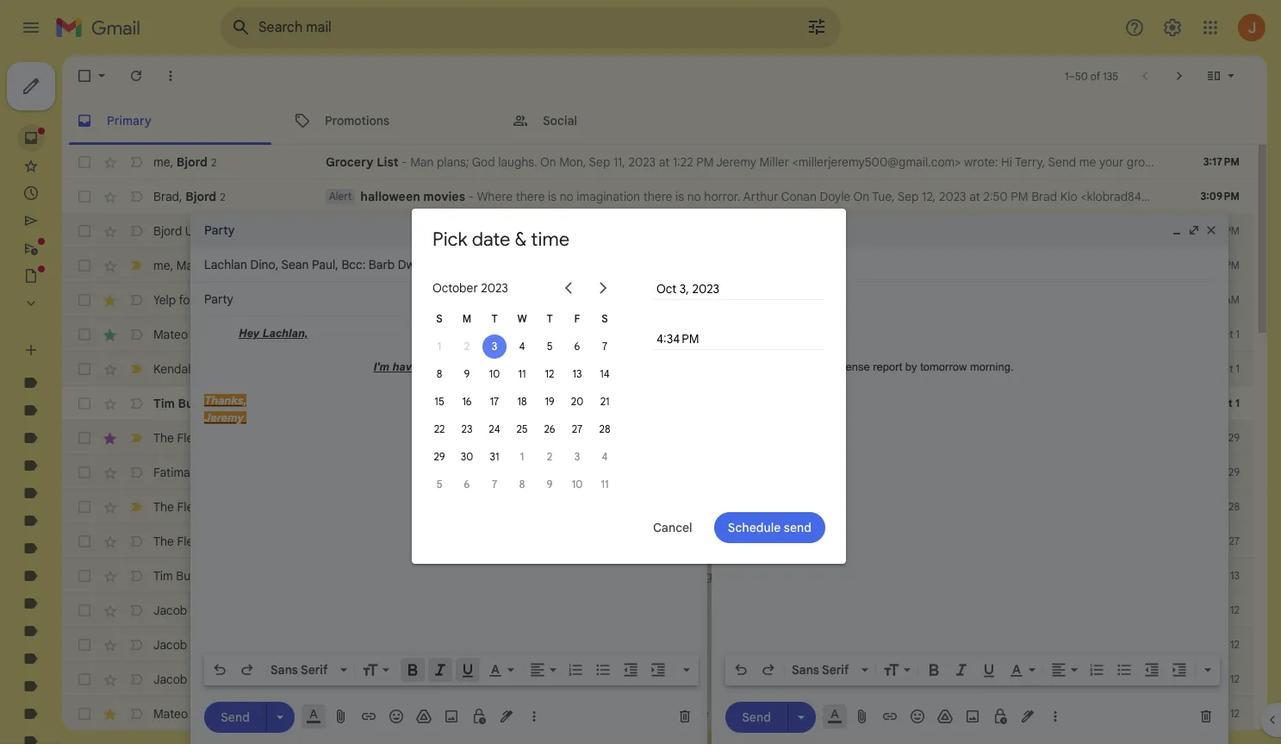 Task type: locate. For each thing, give the bounding box(es) containing it.
wrote:
[[965, 154, 999, 170], [1219, 189, 1253, 204]]

5 row from the top
[[62, 283, 1282, 317]]

me for maria
[[153, 257, 170, 273]]

2 horizontal spatial have
[[1232, 499, 1258, 515]]

team
[[225, 430, 255, 446], [225, 499, 255, 515], [225, 534, 255, 549]]

jeremy, up you're missing a step! here's how to send your inventory
[[463, 396, 505, 411]]

the for increase sales by 40-80% by activating your fast tags now!
[[153, 499, 174, 515]]

2 for me , maria 2
[[211, 259, 216, 272]]

are right "phase" on the bottom
[[1061, 706, 1079, 722]]

burton
[[178, 396, 218, 411], [1114, 396, 1151, 411], [176, 568, 213, 584]]

mateo roberts
[[153, 327, 234, 342], [153, 706, 234, 722]]

0 vertical spatial wanted
[[894, 465, 934, 480]]

advanced search options image
[[800, 9, 835, 44]]

1 horizontal spatial we
[[1212, 499, 1229, 515]]

mateo roberts for darkness
[[153, 327, 234, 342]]

roberts for darkness
[[191, 327, 234, 342]]

the
[[697, 223, 715, 239], [1177, 223, 1195, 239], [826, 258, 844, 273], [756, 396, 774, 411], [633, 534, 651, 549], [730, 568, 748, 584], [550, 637, 568, 653], [442, 672, 460, 687], [691, 706, 709, 722], [778, 706, 797, 722], [955, 706, 973, 722], [1178, 706, 1196, 722]]

search mail image
[[226, 12, 257, 43]]

alert inside alert halloween movies - where there is no imagination there is no horror. arthur conan doyle on tue, sep 12, 2023 at 2:50 pm brad klo <klobrad84@gmail.com> wrote: hey g
[[329, 190, 352, 203]]

jacob simon for party - are you going to the party?
[[153, 637, 224, 653]]

m column header
[[453, 305, 481, 333]]

3 sep 12 from the top
[[1210, 672, 1241, 685]]

important because you marked it as important. switch for increase sales by 40-80% by activating your fast tags now!
[[128, 498, 145, 516]]

navigation
[[0, 55, 207, 744]]

3 jacob from the top
[[153, 672, 187, 687]]

t
[[492, 312, 498, 325], [547, 312, 553, 325]]

jeremy up horror.
[[717, 154, 757, 170]]

sincerely, right tomorrow.
[[975, 396, 1028, 411]]

pm right the 1:22
[[697, 154, 714, 170]]

for right up
[[627, 465, 643, 480]]

11 not important switch from the top
[[128, 636, 145, 653]]

2 vertical spatial sincerely,
[[975, 396, 1028, 411]]

to left it
[[635, 223, 646, 239]]

tab list containing primary
[[62, 97, 1268, 145]]

3 row from the top
[[62, 214, 1282, 248]]

are up jacob simon row
[[637, 568, 656, 584]]

jeremy,
[[544, 258, 587, 273], [454, 327, 496, 342], [463, 396, 505, 411], [592, 568, 635, 584]]

these special badges will help your listings stand out and attract more shoppers. a dear merchant , we have grea
[[665, 499, 1282, 515]]

2 inside me , bjord 2
[[211, 156, 217, 169]]

jacob for party - are you going to the party?
[[153, 637, 187, 653]]

for right thanks
[[807, 258, 823, 273]]

depeche
[[751, 568, 801, 584]]

1 sep 12 from the top
[[1210, 603, 1241, 616]]

0 horizontal spatial business
[[451, 292, 499, 308]]

27 oct cell
[[564, 416, 591, 443]]

12 not important switch from the top
[[128, 671, 145, 688]]

0 horizontal spatial are
[[915, 292, 933, 308]]

the flexport team for increase
[[153, 499, 255, 515]]

2 kryptogram from the left
[[548, 361, 613, 377]]

3 jacob simon from the top
[[153, 672, 224, 687]]

12 oct cell
[[536, 360, 564, 388]]

1 vertical spatial an
[[1088, 568, 1101, 584]]

9 nov cell
[[536, 471, 564, 498]]

yelp up darkness.
[[721, 292, 743, 308]]

2 inside cell
[[547, 450, 553, 463]]

over left me.
[[643, 327, 667, 342]]

0 vertical spatial now
[[1132, 292, 1155, 308]]

social tab
[[498, 97, 716, 145]]

call
[[442, 465, 463, 480]]

t column header up '5' at the top
[[536, 305, 564, 333]]

time inside row
[[435, 534, 460, 549]]

1 jacob from the top
[[153, 603, 187, 618]]

2 alert from the top
[[329, 707, 352, 720]]

2 important because you marked it as important. switch from the top
[[128, 429, 145, 447]]

jacob
[[153, 603, 187, 618], [153, 637, 187, 653], [153, 672, 187, 687]]

s column header left the m
[[426, 305, 453, 333]]

terry,
[[1016, 154, 1046, 170]]

19
[[545, 395, 555, 408]]

maria down if at the right of the page
[[959, 258, 990, 273]]

2 vertical spatial 1
[[1236, 397, 1241, 410]]

row containing bjord umlaut
[[62, 214, 1282, 248]]

bjord for me
[[177, 154, 208, 169]]

3 important because you marked it as important. switch from the top
[[128, 498, 145, 516]]

kendall up the 'report'
[[692, 361, 732, 377]]

to right how
[[510, 430, 522, 446]]

f column header
[[564, 305, 591, 333]]

party?
[[571, 637, 607, 653]]

0 horizontal spatial by
[[407, 499, 420, 515]]

going for party?
[[502, 637, 532, 653]]

we up the sep 27
[[1212, 499, 1229, 515]]

to left depeche
[[716, 568, 727, 584]]

tue,
[[873, 189, 895, 204]]

not important switch for jacob simon row
[[128, 602, 145, 619]]

inventory
[[582, 430, 633, 446], [534, 534, 585, 549]]

an
[[1123, 223, 1136, 239], [1088, 568, 1101, 584], [616, 706, 629, 722]]

1 row from the top
[[62, 145, 1257, 179]]

1 alert from the top
[[329, 190, 352, 203]]

send up recently at left
[[525, 430, 552, 446]]

jeremy, for the
[[544, 258, 587, 273]]

going for depeche
[[682, 568, 713, 584]]

0 vertical spatial simon
[[190, 603, 224, 618]]

p
[[1275, 292, 1282, 308]]

sincerely, right darkness.
[[773, 327, 825, 342]]

1 horizontal spatial time
[[531, 227, 570, 250]]

5 not important switch from the top
[[128, 326, 145, 343]]

not important switch inside jacob simon row
[[128, 602, 145, 619]]

15 row from the top
[[62, 662, 1254, 697]]

7
[[603, 340, 608, 353]]

the left depeche
[[730, 568, 748, 584]]

3 yelp from the left
[[721, 292, 743, 308]]

12,
[[923, 189, 937, 204]]

2 sep 12 from the top
[[1210, 638, 1241, 651]]

onto
[[1150, 706, 1175, 722]]

7 not important switch from the top
[[128, 464, 145, 481]]

12:01 pm
[[1201, 259, 1241, 272]]

to inside you're missing a step! here's how to send your inventory link
[[510, 430, 522, 446]]

now right them
[[1132, 292, 1155, 308]]

14 oct cell
[[591, 360, 619, 388]]

grea
[[1261, 499, 1282, 515]]

jeremy, for i
[[454, 327, 496, 342]]

2023 inside pick date & time dialog
[[481, 280, 509, 295]]

me for bjord
[[153, 154, 170, 169]]

2 inside the me , maria 2
[[211, 259, 216, 272]]

1 vertical spatial you
[[500, 465, 520, 480]]

3 team from the top
[[225, 534, 255, 549]]

over right traffic
[[499, 672, 523, 687]]

1 horizontal spatial dog
[[389, 638, 407, 651]]

long
[[1028, 223, 1052, 239]]

1 the flexport team from the top
[[153, 430, 255, 446]]

hi left m column header
[[440, 327, 452, 342]]

None search field
[[221, 7, 841, 48]]

not important switch for third row from the bottom of the page
[[128, 636, 145, 653]]

29 for flexport onboarding call
[[1229, 466, 1241, 478]]

flexport for you're missing a step! here's how to send your inventory
[[177, 430, 223, 446]]

miller up arthur
[[760, 154, 790, 170]]

2 sep 29 from the top
[[1208, 466, 1241, 478]]

g
[[1280, 189, 1282, 204]]

21 oct cell
[[591, 388, 619, 416]]

1 simon from the top
[[190, 603, 224, 618]]

toggle split pane mode image
[[1206, 67, 1223, 84]]

there right where
[[516, 189, 545, 204]]

t column header
[[481, 305, 509, 333], [536, 305, 564, 333]]

dog down the add
[[329, 672, 348, 685]]

1 vertical spatial roberts
[[191, 706, 234, 722]]

wrote: up 2:45 pm
[[1219, 189, 1253, 204]]

2 simon from the top
[[190, 637, 224, 653]]

grid inside pick date & time dialog
[[426, 305, 619, 498]]

2 row from the top
[[62, 179, 1282, 214]]

should left all
[[467, 361, 504, 377]]

yelp.
[[996, 292, 1022, 308]]

20 oct cell
[[564, 388, 591, 416]]

important because you marked it as important. switch
[[128, 360, 145, 378], [128, 429, 145, 447], [128, 498, 145, 516]]

0 vertical spatial dog
[[389, 638, 407, 651]]

0 horizontal spatial dog
[[329, 672, 348, 685]]

1 vertical spatial with
[[590, 706, 613, 722]]

2 29 from the top
[[1229, 466, 1241, 478]]

2 jacob from the top
[[153, 637, 187, 653]]

oct for hello jeremy, just a reminder that your progress report for the manhattan project is due tomorrow. sincerely, tim -- timothy burton graveyard adventures 3
[[1215, 397, 1234, 410]]

mon, down "long"
[[1012, 258, 1039, 273]]

bjord up umlaut
[[186, 188, 217, 204]]

oct right graveyard
[[1215, 397, 1234, 410]]

8 row from the top
[[62, 386, 1282, 421]]

is down the 1:22
[[676, 189, 685, 204]]

1 vertical spatial tim burton
[[153, 568, 213, 584]]

oct up adventures
[[1217, 362, 1234, 375]]

kryptogram
[[326, 361, 391, 377], [548, 361, 613, 377]]

khan
[[193, 464, 221, 480]]

12
[[545, 367, 555, 380], [1231, 603, 1241, 616], [1231, 638, 1241, 651], [1231, 672, 1241, 685], [1231, 707, 1241, 720]]

1 vertical spatial bjord
[[186, 188, 217, 204]]

2023 right october
[[481, 280, 509, 295]]

s column header
[[426, 305, 453, 333], [591, 305, 619, 333]]

7 row from the top
[[62, 352, 1254, 386]]

just
[[508, 396, 531, 411]]

schedule send
[[728, 519, 812, 535]]

yelp for business
[[153, 292, 246, 308]]

1 vertical spatial miller
[[1219, 258, 1248, 273]]

bday
[[329, 259, 353, 272]]

2 t from the left
[[547, 312, 553, 325]]

0 vertical spatial the flexport team
[[153, 430, 255, 446]]

2 tim burton from the top
[[153, 568, 213, 584]]

2 free from the left
[[696, 292, 718, 308]]

2 up umlaut
[[220, 190, 226, 203]]

wanted down traffic
[[465, 706, 506, 722]]

13 not important switch from the top
[[128, 705, 145, 722]]

2 horizontal spatial yelp
[[721, 292, 743, 308]]

for for hey
[[807, 258, 823, 273]]

1 vertical spatial hi
[[440, 327, 452, 342]]

2 no from the left
[[688, 189, 702, 204]]

40-
[[423, 499, 444, 515]]

now right "it's" at the left bottom of the page
[[410, 534, 432, 549]]

oct 1 up adventures
[[1217, 362, 1241, 375]]

should left see
[[572, 223, 609, 239]]

have
[[1232, 499, 1258, 515], [1059, 568, 1085, 584], [864, 706, 890, 722]]

you're missing a step! here's how to send your inventory link
[[326, 429, 1160, 447]]

jeremy, down the m
[[454, 327, 496, 342]]

2 the flexport team from the top
[[153, 499, 255, 515]]

1 vertical spatial pm
[[1012, 189, 1029, 204]]

your inside you're missing a step! here's how to send your inventory link
[[555, 430, 579, 446]]

bjord left umlaut
[[153, 223, 182, 239]]

main content
[[62, 55, 1282, 744]]

free down has
[[696, 292, 718, 308]]

0 vertical spatial inventory
[[582, 430, 633, 446]]

does
[[782, 223, 809, 239]]

28 down 21 oct cell
[[600, 422, 611, 435]]

hey down '&'
[[521, 258, 542, 273]]

and left just
[[841, 465, 862, 480]]

sincerely, right up!
[[903, 258, 956, 273]]

me
[[153, 154, 170, 169], [1080, 154, 1097, 170], [153, 257, 170, 273]]

progress
[[326, 396, 378, 411]]

pick date & time heading
[[433, 227, 570, 250]]

will right abyss
[[1233, 223, 1250, 239]]

1 no from the left
[[560, 189, 574, 204]]

2 up brad , bjord 2
[[211, 156, 217, 169]]

by left claiming
[[1158, 292, 1171, 308]]

of left ice
[[667, 258, 678, 273]]

ade
[[359, 638, 377, 651]]

1 horizontal spatial over
[[643, 327, 667, 342]]

simon for dog traffic - how is the traffic over there?
[[190, 672, 224, 687]]

1 horizontal spatial are
[[1061, 706, 1079, 722]]

now left "moving"
[[1082, 706, 1104, 722]]

sep 29 for flexport onboarding call
[[1208, 466, 1241, 478]]

1 not important switch from the top
[[128, 153, 145, 171]]

2 horizontal spatial an
[[1123, 223, 1136, 239]]

12 inside 12 oct cell
[[545, 367, 555, 380]]

0 vertical spatial jeremy
[[717, 154, 757, 170]]

14
[[600, 367, 610, 380]]

4 sep 12 from the top
[[1210, 707, 1241, 720]]

0 vertical spatial 13
[[573, 367, 582, 380]]

2 vertical spatial on
[[992, 258, 1008, 273]]

1 horizontal spatial page
[[797, 292, 825, 308]]

sep
[[589, 154, 611, 170], [898, 189, 919, 204], [1041, 258, 1063, 273], [1208, 431, 1227, 444], [1208, 466, 1227, 478], [1209, 500, 1227, 513], [1209, 535, 1227, 547], [1210, 569, 1229, 582], [1210, 603, 1229, 616], [1210, 638, 1229, 651], [1210, 672, 1229, 685], [1210, 707, 1229, 720]]

alert inside alert update
[[329, 707, 352, 720]]

0 vertical spatial 27
[[572, 422, 583, 435]]

not important switch
[[128, 153, 145, 171], [128, 188, 145, 205], [128, 222, 145, 240], [128, 291, 145, 309], [128, 326, 145, 343], [128, 395, 145, 412], [128, 464, 145, 481], [128, 533, 145, 550], [128, 567, 145, 585], [128, 602, 145, 619], [128, 636, 145, 653], [128, 671, 145, 688], [128, 705, 145, 722]]

1 vertical spatial the flexport team
[[153, 499, 255, 515]]

time inside dialog
[[531, 227, 570, 250]]

2 for me , bjord 2
[[211, 156, 217, 169]]

1 vertical spatial on
[[958, 568, 972, 584]]

grid containing s
[[426, 305, 619, 498]]

and right "phase" on the bottom
[[1037, 706, 1058, 722]]

roberts
[[191, 327, 234, 342], [191, 706, 234, 722]]

pick date & time
[[433, 227, 570, 250]]

1 horizontal spatial of
[[764, 706, 775, 722]]

1 horizontal spatial kryptogram
[[548, 361, 613, 377]]

1 tim burton from the top
[[153, 396, 218, 411]]

0 horizontal spatial sincerely,
[[773, 327, 825, 342]]

0 horizontal spatial with
[[590, 706, 613, 722]]

roberts for update
[[191, 706, 234, 722]]

social
[[543, 113, 578, 128]]

2 inside brad , bjord 2
[[220, 190, 226, 203]]

2 vertical spatial hi
[[412, 706, 424, 722]]

i left wil
[[1263, 706, 1266, 722]]

free
[[400, 292, 422, 308], [696, 292, 718, 308], [1250, 292, 1272, 308]]

manage your free yelp business page
[[326, 292, 530, 308]]

sep 29 for you're missing a step! here's how to send your inventory
[[1208, 431, 1241, 444]]

1 vertical spatial sep 29
[[1208, 466, 1241, 478]]

28 oct cell
[[591, 416, 619, 443]]

0 vertical spatial we
[[1212, 499, 1229, 515]]

miller left <mille
[[1219, 258, 1248, 273]]

2 team from the top
[[225, 499, 255, 515]]

an right 'into'
[[1123, 223, 1136, 239]]

1 horizontal spatial no
[[688, 189, 702, 204]]

1 horizontal spatial mon,
[[1012, 258, 1039, 273]]

is right 'how'
[[430, 672, 438, 687]]

kryptogram down 6 oct cell
[[548, 361, 613, 377]]

have for we
[[1232, 499, 1258, 515]]

row containing yelp for business
[[62, 283, 1282, 317]]

3 not important switch from the top
[[128, 222, 145, 240]]

s column header up 7 at the top of the page
[[591, 305, 619, 333]]

1 s from the left
[[436, 312, 443, 325]]

grocery
[[1128, 154, 1170, 170]]

row
[[62, 145, 1257, 179], [62, 179, 1282, 214], [62, 214, 1282, 248], [62, 248, 1282, 283], [62, 283, 1282, 317], [62, 317, 1254, 352], [62, 352, 1254, 386], [62, 386, 1282, 421], [62, 421, 1254, 455], [62, 455, 1282, 490], [62, 490, 1282, 524], [62, 524, 1254, 559], [62, 559, 1254, 593], [62, 628, 1254, 662], [62, 662, 1254, 697], [62, 697, 1282, 731]]

1 vertical spatial simon
[[190, 637, 224, 653]]

help
[[808, 499, 831, 515]]

dog inside dog traffic - how is the traffic over there?
[[329, 672, 348, 685]]

12 row from the top
[[62, 524, 1254, 559]]

2 horizontal spatial free
[[1250, 292, 1272, 308]]

wanted right just
[[894, 465, 934, 480]]

0 horizontal spatial pm
[[697, 154, 714, 170]]

october 2023 row
[[426, 270, 619, 305]]

28 inside row
[[1229, 500, 1241, 513]]

1 free from the left
[[400, 292, 422, 308]]

by right 80%
[[472, 499, 485, 515]]

1 team from the top
[[225, 430, 255, 446]]

10 not important switch from the top
[[128, 602, 145, 619]]

the for you're missing a step! here's how to send your inventory
[[153, 430, 174, 446]]

3 the flexport team from the top
[[153, 534, 255, 549]]

shoppers.
[[1053, 499, 1108, 515]]

jeremy, inside hey jeremy, are you going to the depeche mode concert at red rocks on friday? if not, i have an extra ticket. tim link
[[592, 568, 635, 584]]

flexport for it's now time to send your inventory - here's the 411
[[177, 534, 223, 549]]

were
[[1041, 465, 1068, 480]]

grid
[[426, 305, 619, 498]]

no up monsters
[[560, 189, 574, 204]]

1 29 from the top
[[1229, 431, 1241, 444]]

the flexport team
[[153, 430, 255, 446], [153, 499, 255, 515], [153, 534, 255, 549]]

0 horizontal spatial progress
[[649, 396, 697, 411]]

13
[[573, 367, 582, 380], [1231, 569, 1241, 582]]

there up it
[[644, 189, 673, 204]]

oct down 11:10 am
[[1217, 328, 1234, 341]]

0 horizontal spatial wanted
[[465, 706, 506, 722]]

1 yelp from the left
[[153, 292, 176, 308]]

1 for hello jeremy, just a reminder that your progress report for the manhattan project is due tomorrow. sincerely, tim -- timothy burton graveyard adventures 3
[[1236, 397, 1241, 410]]

10 nov cell
[[564, 471, 591, 498]]

0 vertical spatial important because you marked it as important. switch
[[128, 360, 145, 378]]

hello
[[433, 396, 461, 411]]

2 jacob simon from the top
[[153, 637, 224, 653]]

2 page from the left
[[797, 292, 825, 308]]

jacob simon row
[[62, 593, 1254, 628]]

3 nov cell
[[564, 443, 591, 471]]

the flexport team for it's
[[153, 534, 255, 549]]

<klobrad84@gmail.com>
[[1081, 189, 1216, 204]]

timothy
[[1067, 396, 1110, 411]]

1 roberts from the top
[[191, 327, 234, 342]]

1 horizontal spatial will
[[1233, 223, 1250, 239]]

progress
[[649, 396, 697, 411], [712, 706, 761, 722]]

pm right 2:50
[[1012, 189, 1029, 204]]

thanks,
[[1195, 154, 1237, 170]]

, for me , maria 2
[[170, 257, 174, 273]]

1 horizontal spatial that
[[659, 223, 681, 239]]

6 row from the top
[[62, 317, 1254, 352]]

1 horizontal spatial by
[[472, 499, 485, 515]]

2 vertical spatial important because you marked it as important. switch
[[128, 498, 145, 516]]

not important switch for 13th row from the top of the page
[[128, 567, 145, 585]]

1 s column header from the left
[[426, 305, 453, 333]]

2 vertical spatial oct 1
[[1215, 397, 1241, 410]]

me , bjord 2
[[153, 154, 217, 169]]

2 mateo roberts from the top
[[153, 706, 234, 722]]

0 vertical spatial oct
[[1217, 328, 1234, 341]]

by left 40-
[[407, 499, 420, 515]]

going up there?
[[502, 637, 532, 653]]

2 not important switch from the top
[[128, 188, 145, 205]]

1 horizontal spatial maria
[[959, 258, 990, 273]]

27 inside row
[[1230, 535, 1241, 547]]

26 oct cell
[[536, 416, 564, 443]]

with left them
[[1074, 292, 1097, 308]]

3 simon from the top
[[190, 672, 224, 687]]

to up there?
[[536, 637, 547, 653]]

1 vertical spatial 1
[[1237, 362, 1241, 375]]

1 vertical spatial team
[[225, 499, 255, 515]]

update
[[361, 706, 401, 722]]

1 gaze from the left
[[998, 223, 1025, 239]]

2 horizontal spatial sincerely,
[[975, 396, 1028, 411]]

inventory up 4
[[582, 430, 633, 446]]

bjord
[[177, 154, 208, 169], [186, 188, 217, 204], [153, 223, 182, 239]]

for
[[356, 223, 372, 239], [807, 258, 823, 273], [179, 292, 195, 308], [738, 396, 753, 411], [627, 465, 643, 480]]

god
[[472, 154, 495, 170]]

14 row from the top
[[62, 628, 1254, 662]]

is left due at bottom
[[881, 396, 890, 411]]

1 horizontal spatial 28
[[1229, 500, 1241, 513]]

yelp down the me , maria 2
[[153, 292, 176, 308]]

3 right adventures
[[1277, 396, 1282, 411]]

now
[[1132, 292, 1155, 308], [410, 534, 432, 549], [1082, 706, 1104, 722]]

how
[[485, 430, 507, 446]]

heads
[[847, 258, 880, 273]]

yelp
[[153, 292, 176, 308], [425, 292, 448, 308], [721, 292, 743, 308]]

2 roberts from the top
[[191, 706, 234, 722]]

mon, down social
[[560, 154, 587, 170]]

are left already
[[915, 292, 933, 308]]

10:41
[[1125, 258, 1152, 273]]

2 vertical spatial jacob simon
[[153, 672, 224, 687]]

2 horizontal spatial send
[[784, 519, 812, 535]]

1 vertical spatial inventory
[[534, 534, 585, 549]]

0 horizontal spatial manage
[[326, 292, 370, 308]]

whoever
[[432, 223, 481, 239]]

you right hey,
[[500, 465, 520, 480]]

older image
[[1172, 67, 1189, 84]]

jacob for dog traffic - how is the traffic over there?
[[153, 672, 187, 687]]

on right "update"
[[674, 706, 688, 722]]

team for increase sales by 40-80% by activating your fast tags now!
[[225, 499, 255, 515]]

1 horizontal spatial 3
[[1277, 396, 1282, 411]]

1 jacob simon from the top
[[153, 603, 224, 618]]

portal
[[755, 465, 788, 480]]

4 not important switch from the top
[[128, 291, 145, 309]]

oct 1 for hello jeremy, just a reminder that your progress report for the manhattan project is due tomorrow. sincerely, tim -- timothy burton graveyard adventures 3
[[1215, 397, 1241, 410]]

i right not,
[[1053, 568, 1056, 584]]

hi
[[1002, 154, 1013, 170], [440, 327, 452, 342], [412, 706, 424, 722]]

11, down enough
[[1066, 258, 1078, 273]]

0 horizontal spatial kryptogram
[[326, 361, 391, 377]]

1 manage from the left
[[326, 292, 370, 308]]

tab list
[[62, 97, 1268, 145]]

10 row from the top
[[62, 455, 1282, 490]]

garbage
[[329, 328, 369, 341]]

0 horizontal spatial should
[[467, 361, 504, 377]]

time down 80%
[[435, 534, 460, 549]]

1 horizontal spatial wanted
[[894, 465, 934, 480]]

1 sep 29 from the top
[[1208, 431, 1241, 444]]

promotions tab
[[280, 97, 497, 145]]

1 horizontal spatial should
[[572, 223, 609, 239]]

6 oct cell
[[564, 333, 591, 360]]

1 horizontal spatial progress
[[712, 706, 761, 722]]

to inside hey jeremy, are you going to the depeche mode concert at red rocks on friday? if not, i have an extra ticket. tim link
[[716, 568, 727, 584]]

have for i
[[1059, 568, 1085, 584]]

0 horizontal spatial hi
[[412, 706, 424, 722]]

9 not important switch from the top
[[128, 567, 145, 585]]

going
[[682, 568, 713, 584], [502, 637, 532, 653]]

0 vertical spatial of
[[667, 258, 678, 273]]

11
[[601, 478, 609, 491]]

19 oct cell
[[536, 388, 564, 416]]

» button
[[595, 279, 612, 297]]

no left horror.
[[688, 189, 702, 204]]

to left provide
[[509, 706, 520, 722]]

i
[[500, 327, 503, 342], [865, 465, 868, 480], [1053, 568, 1056, 584], [459, 706, 462, 722], [1263, 706, 1266, 722]]

2 manage from the left
[[621, 292, 665, 308]]

2 vertical spatial have
[[864, 706, 890, 722]]

8 not important switch from the top
[[128, 533, 145, 550]]

an left "update"
[[616, 706, 629, 722]]

28 up the sep 27
[[1229, 500, 1241, 513]]

0 horizontal spatial s column header
[[426, 305, 453, 333]]

0 vertical spatial oct 1
[[1217, 328, 1241, 341]]

are inside hey jeremy, are you going to the depeche mode concert at red rocks on friday? if not, i have an extra ticket. tim link
[[637, 568, 656, 584]]

dog for dog
[[389, 638, 407, 651]]

page
[[502, 292, 530, 308], [797, 292, 825, 308]]

2 nov cell
[[536, 443, 564, 471]]

1 horizontal spatial on
[[958, 568, 972, 584]]

with left "update"
[[590, 706, 613, 722]]

1 mateo roberts from the top
[[153, 327, 234, 342]]

0 vertical spatial sep 29
[[1208, 431, 1241, 444]]

1 horizontal spatial s column header
[[591, 305, 619, 333]]

0 horizontal spatial time
[[435, 534, 460, 549]]

0 horizontal spatial brad
[[153, 188, 179, 204]]

man
[[411, 154, 434, 170]]

send
[[525, 430, 552, 446], [784, 519, 812, 535], [477, 534, 504, 549]]

2 for brad , bjord 2
[[220, 190, 226, 203]]

not
[[812, 223, 830, 239]]

6 not important switch from the top
[[128, 395, 145, 412]]

1 horizontal spatial 27
[[1230, 535, 1241, 547]]



Task type: describe. For each thing, give the bounding box(es) containing it.
16 row from the top
[[62, 697, 1282, 731]]

»
[[600, 281, 607, 295]]

not important switch for row containing bjord umlaut
[[128, 222, 145, 240]]

sep 13
[[1210, 569, 1241, 582]]

13 oct cell
[[564, 360, 591, 388]]

jacob inside row
[[153, 603, 187, 618]]

plans;
[[437, 154, 469, 170]]

phase
[[1001, 706, 1034, 722]]

0 horizontal spatial mon,
[[560, 154, 587, 170]]

wil
[[1269, 706, 1282, 722]]

2 yelp from the left
[[425, 292, 448, 308]]

0 vertical spatial wrote:
[[965, 154, 999, 170]]

hey,
[[474, 465, 498, 480]]

0 horizontal spatial of
[[667, 258, 678, 273]]

for right food
[[356, 223, 372, 239]]

a right become
[[881, 223, 887, 239]]

7 oct cell
[[591, 333, 619, 360]]

mateo for can
[[153, 327, 188, 342]]

to left clarify
[[937, 465, 949, 480]]

dog for dog traffic - how is the traffic over there?
[[329, 672, 348, 685]]

i right john,
[[459, 706, 462, 722]]

you down 411
[[659, 568, 679, 584]]

5 oct cell
[[536, 333, 564, 360]]

4 nov cell
[[591, 443, 619, 471]]

first
[[976, 706, 998, 722]]

account,
[[791, 465, 838, 480]]

row containing brad
[[62, 179, 1282, 214]]

flexport for increase sales by 40-80% by activating your fast tags now!
[[177, 499, 223, 515]]

report
[[381, 396, 421, 411]]

them
[[1101, 292, 1129, 308]]

13 inside row
[[1231, 569, 1241, 582]]

row containing kendall parks
[[62, 352, 1254, 386]]

gmail image
[[55, 10, 149, 45]]

at left 10:41 at top right
[[1111, 258, 1122, 273]]

1 horizontal spatial brad
[[1032, 189, 1058, 204]]

these
[[665, 499, 698, 515]]

20
[[571, 395, 584, 408]]

3:17 pm
[[1204, 155, 1241, 168]]

he
[[765, 223, 779, 239]]

hey left 'g' on the right of page
[[1256, 189, 1277, 204]]

12 inside jacob simon row
[[1231, 603, 1241, 616]]

0 vertical spatial should
[[572, 223, 609, 239]]

out
[[937, 499, 955, 515]]

send inside button
[[784, 519, 812, 535]]

kryptogram - hey all, you should all give kryptogram a listen. best, kendall
[[326, 361, 732, 377]]

klo
[[1061, 189, 1078, 204]]

pick date & time dialog
[[412, 208, 847, 564]]

project
[[839, 396, 878, 411]]

1 vertical spatial now
[[410, 534, 432, 549]]

0 vertical spatial sincerely,
[[903, 258, 956, 273]]

0 horizontal spatial maria
[[177, 257, 207, 273]]

hey left the all,
[[403, 361, 424, 377]]

11 row from the top
[[62, 490, 1282, 524]]

primary tab
[[62, 97, 278, 145]]

mateo for wanted
[[153, 706, 188, 722]]

oct for darkness
[[1217, 328, 1234, 341]]

1 vertical spatial oct
[[1217, 362, 1234, 375]]

the left next
[[1178, 706, 1196, 722]]

0 vertical spatial miller
[[760, 154, 790, 170]]

october 2023
[[433, 280, 509, 295]]

the left heads
[[826, 258, 844, 273]]

particular
[[1188, 465, 1241, 480]]

1 vertical spatial we
[[844, 706, 861, 722]]

are for -
[[457, 637, 476, 653]]

the left first
[[955, 706, 973, 722]]

jacob simon inside jacob simon row
[[153, 603, 224, 618]]

main content containing primary
[[62, 55, 1282, 744]]

1 horizontal spatial wrote:
[[1219, 189, 1253, 204]]

not important switch for 16th row from the bottom of the page
[[128, 153, 145, 171]]

3:09 pm
[[1201, 190, 1241, 203]]

fatima
[[153, 464, 190, 480]]

settings image
[[1163, 17, 1184, 38]]

the left project.
[[778, 706, 797, 722]]

up!
[[883, 258, 901, 273]]

Date field
[[655, 279, 824, 298]]

the right "update"
[[691, 706, 709, 722]]

0 horizontal spatial that
[[596, 396, 618, 411]]

the for it's now time to send your inventory - here's the 411
[[153, 534, 174, 549]]

for for hello
[[738, 396, 753, 411]]

2 vertical spatial bjord
[[153, 223, 182, 239]]

team for you're missing a step! here's how to send your inventory
[[225, 430, 255, 446]]

you up traffic
[[479, 637, 499, 653]]

it's
[[391, 534, 407, 549]]

important mainly because it was sent directly to you. switch
[[128, 257, 145, 274]]

become
[[833, 223, 878, 239]]

not important switch for row containing yelp for business
[[128, 291, 145, 309]]

hi for hi jeremy, i can almost feel it. taking over me. the darkness. sincerely, mateo
[[440, 327, 452, 342]]

the left the party?
[[550, 637, 568, 653]]

, right the merchant
[[1206, 499, 1209, 515]]

me right send
[[1080, 154, 1097, 170]]

for for flexport
[[627, 465, 643, 480]]

1 vertical spatial on
[[854, 189, 870, 204]]

important because you marked it as important. switch for you're missing a step! here's how to send your inventory
[[128, 429, 145, 447]]

0 horizontal spatial have
[[864, 706, 890, 722]]

to down 80%
[[463, 534, 474, 549]]

fights
[[484, 223, 515, 239]]

the right in
[[697, 223, 715, 239]]

your
[[828, 292, 852, 308]]

here's
[[447, 430, 481, 446]]

if
[[1018, 568, 1025, 584]]

1 horizontal spatial with
[[1074, 292, 1097, 308]]

just
[[871, 465, 891, 480]]

jeremy, for just
[[463, 396, 505, 411]]

for down the me , maria 2
[[179, 292, 195, 308]]

tab list inside main content
[[62, 97, 1268, 145]]

dog traffic - how is the traffic over there?
[[329, 672, 561, 687]]

13 row from the top
[[62, 559, 1254, 593]]

at left 2:50
[[970, 189, 981, 204]]

alert for update
[[329, 707, 352, 720]]

2 horizontal spatial by
[[1158, 292, 1171, 308]]

0 horizontal spatial on
[[674, 706, 688, 722]]

at left red
[[884, 568, 895, 584]]

3 free from the left
[[1250, 292, 1272, 308]]

1 for darkness
[[1237, 328, 1241, 341]]

tags
[[599, 499, 624, 515]]

27 inside cell
[[572, 422, 583, 435]]

it's now time to send your inventory - here's the 411
[[391, 534, 673, 549]]

2 s column header from the left
[[591, 305, 619, 333]]

update
[[633, 706, 671, 722]]

1 horizontal spatial send
[[525, 430, 552, 446]]

for.
[[1113, 465, 1131, 480]]

the left traffic
[[442, 672, 460, 687]]

a left step!
[[407, 430, 413, 446]]

you're missing a step! here's how to send your inventory
[[326, 430, 636, 446]]

1 horizontal spatial miller
[[1219, 258, 1248, 273]]

productimage
[[541, 292, 618, 308]]

, for me , bjord 2
[[170, 154, 174, 169]]

give
[[522, 361, 545, 377]]

1 horizontal spatial you
[[500, 465, 520, 480]]

11:10 am
[[1203, 293, 1241, 306]]

0 vertical spatial and
[[841, 465, 862, 480]]

2 s from the left
[[602, 312, 608, 325]]

1 vertical spatial oct 1
[[1217, 362, 1241, 375]]

activating
[[488, 499, 542, 515]]

w column header
[[509, 305, 536, 333]]

1 t column header from the left
[[481, 305, 509, 333]]

at left the 1:22
[[659, 154, 670, 170]]

1 horizontal spatial pm
[[1012, 189, 1029, 204]]

1 vertical spatial will
[[787, 499, 804, 515]]

abyss,
[[1139, 223, 1174, 239]]

1 vertical spatial should
[[467, 361, 504, 377]]

all
[[507, 361, 519, 377]]

not important switch for 8th row from the top
[[128, 395, 145, 412]]

1 horizontal spatial 11,
[[1066, 258, 1078, 273]]

imagination
[[577, 189, 641, 204]]

2:50
[[984, 189, 1008, 204]]

1 vertical spatial are
[[1061, 706, 1079, 722]]

6
[[575, 340, 581, 353]]

hey inside hey jeremy, are you going to the depeche mode concert at red rocks on friday? if not, i have an extra ticket. tim link
[[569, 568, 590, 584]]

13 inside 13 oct cell
[[573, 367, 582, 380]]

provide
[[523, 706, 564, 722]]

burton for sep
[[176, 568, 213, 584]]

i left the can
[[500, 327, 503, 342]]

mateo roberts for update
[[153, 706, 234, 722]]

3 inside row
[[1277, 396, 1282, 411]]

jer
[[1239, 154, 1257, 170]]

mode
[[804, 568, 835, 584]]

2 kendall from the left
[[692, 361, 732, 377]]

0 horizontal spatial jeremy
[[717, 154, 757, 170]]

not important switch for 15th row
[[128, 671, 145, 688]]

cancel
[[653, 519, 693, 535]]

10
[[572, 478, 583, 491]]

row containing fatima khan
[[62, 455, 1282, 490]]

21
[[601, 395, 610, 408]]

0 vertical spatial pm
[[697, 154, 714, 170]]

not important switch for 1st row from the bottom of the page
[[128, 705, 145, 722]]

simon for party - are you going to the party?
[[190, 637, 224, 653]]

list.
[[1173, 154, 1192, 170]]

tim burton for sep
[[153, 568, 213, 584]]

⚡ image
[[673, 535, 688, 550]]

0 vertical spatial that
[[659, 223, 681, 239]]

<mille
[[1251, 258, 1282, 273]]

you right provide
[[567, 706, 587, 722]]

2 gaze from the left
[[1253, 223, 1280, 239]]

the flexport team for you're
[[153, 430, 255, 446]]

9 row from the top
[[62, 421, 1254, 455]]

1 kryptogram from the left
[[326, 361, 391, 377]]

halloween
[[361, 189, 421, 204]]

thought
[[375, 223, 421, 239]]

1 horizontal spatial and
[[958, 499, 979, 515]]

alert for halloween
[[329, 190, 352, 203]]

missing
[[362, 430, 404, 446]]

a left 19
[[534, 396, 541, 411]]

merchant
[[1151, 499, 1203, 515]]

not,
[[1028, 568, 1050, 584]]

burton for oct
[[178, 396, 218, 411]]

john,
[[426, 706, 456, 722]]

movies
[[424, 189, 466, 204]]

2 t column header from the left
[[536, 305, 564, 333]]

hello jeremy, just a reminder that your progress report for the manhattan project is due tomorrow. sincerely, tim -- timothy burton graveyard adventures 3
[[433, 396, 1282, 411]]

a left particular
[[1179, 465, 1185, 480]]

you right if at the right of the page
[[976, 223, 995, 239]]

11 nov cell
[[591, 471, 619, 498]]

1 horizontal spatial there
[[644, 189, 673, 204]]

the left 411
[[633, 534, 651, 549]]

not important switch for 12th row from the top of the page
[[128, 533, 145, 550]]

i left just
[[865, 465, 868, 480]]

411
[[654, 534, 670, 549]]

bird
[[365, 259, 384, 272]]

1 kendall from the left
[[153, 361, 194, 377]]

2 vertical spatial an
[[616, 706, 629, 722]]

kendall parks
[[153, 361, 227, 377]]

jacob simon for dog traffic - how is the traffic over there?
[[153, 672, 224, 687]]

1 important because you marked it as important. switch from the top
[[128, 360, 145, 378]]

0 vertical spatial you
[[445, 361, 464, 377]]

can
[[506, 327, 526, 342]]

not important switch for 11th row from the bottom
[[128, 326, 145, 343]]

1 page from the left
[[502, 292, 530, 308]]

2 horizontal spatial there
[[1146, 465, 1175, 480]]

the left abyss
[[1177, 223, 1195, 239]]

hi john, i wanted to provide you with an update on the progress of the project. we have completed the first phase and are now moving onto the next stage. i wil
[[412, 706, 1282, 722]]

2 horizontal spatial on
[[980, 292, 994, 308]]

not important switch for row containing fatima khan
[[128, 464, 145, 481]]

2 business from the left
[[746, 292, 794, 308]]

sep 28
[[1209, 500, 1241, 513]]

2 vertical spatial and
[[1037, 706, 1058, 722]]

4 row from the top
[[62, 248, 1282, 283]]

f
[[575, 312, 581, 325]]

0 horizontal spatial on
[[541, 154, 557, 170]]

oct 1 for darkness
[[1217, 328, 1241, 341]]

rocks
[[922, 568, 955, 584]]

process
[[718, 223, 762, 239]]

alert update
[[329, 706, 401, 722]]

0 horizontal spatial send
[[477, 534, 504, 549]]

party
[[416, 637, 445, 653]]

2 horizontal spatial now
[[1132, 292, 1155, 308]]

is up monsters
[[548, 189, 557, 204]]

jeremy, for are
[[592, 568, 635, 584]]

1 business from the left
[[451, 292, 499, 308]]

hey jeremy, the shipment of ice has arrived, thanks for the heads up! sincerely, maria on mon, sep 11, 2023 at 10:41 am jeremy miller <mille
[[521, 258, 1282, 273]]

moving
[[1108, 706, 1147, 722]]

1 horizontal spatial an
[[1088, 568, 1101, 584]]

2:45 pm
[[1204, 224, 1241, 237]]

arthur
[[744, 189, 779, 204]]

1 t from the left
[[492, 312, 498, 325]]

simon inside row
[[190, 603, 224, 618]]

fatima khan
[[153, 464, 221, 480]]

0 vertical spatial an
[[1123, 223, 1136, 239]]

umlaut
[[185, 223, 224, 239]]

1 vertical spatial jeremy
[[1175, 258, 1216, 273]]

28 inside cell
[[600, 422, 611, 435]]

2023 left the 1:22
[[629, 154, 656, 170]]

0 horizontal spatial over
[[499, 672, 523, 687]]

taking
[[605, 327, 640, 342]]

there?
[[526, 672, 561, 687]]

traffic
[[356, 672, 391, 687]]

you left were
[[1019, 465, 1038, 480]]

0 horizontal spatial 11,
[[614, 154, 626, 170]]

are for jeremy,
[[637, 568, 656, 584]]

sep inside jacob simon row
[[1210, 603, 1229, 616]]

signed
[[570, 465, 607, 480]]

refresh image
[[128, 67, 145, 84]]

a right 14
[[616, 361, 623, 377]]

service
[[1245, 465, 1282, 480]]

0 horizontal spatial there
[[516, 189, 545, 204]]

1 horizontal spatial now
[[1082, 706, 1104, 722]]

the up you're missing a step! here's how to send your inventory link
[[756, 396, 774, 411]]

0 vertical spatial will
[[1233, 223, 1250, 239]]

shipment
[[613, 258, 664, 273]]

sep 12 inside jacob simon row
[[1210, 603, 1241, 616]]

0 vertical spatial hi
[[1002, 154, 1013, 170]]

not important switch for row containing brad
[[128, 188, 145, 205]]

garbage darkness
[[329, 327, 429, 342]]

2023 down 'into'
[[1081, 258, 1108, 273]]

3 inside cell
[[575, 450, 580, 463]]

the inside hey jeremy, are you going to the depeche mode concert at red rocks on friday? if not, i have an extra ticket. tim link
[[730, 568, 748, 584]]

next
[[1199, 706, 1223, 722]]

team for it's now time to send your inventory - here's the 411
[[225, 534, 255, 549]]

tomorrow.
[[917, 396, 972, 411]]

1 vertical spatial mon,
[[1012, 258, 1039, 273]]

tim burton for oct
[[153, 396, 218, 411]]

29 for you're missing a step! here's how to send your inventory
[[1229, 431, 1241, 444]]

0 vertical spatial over
[[643, 327, 667, 342]]

, for brad , bjord 2
[[179, 188, 182, 204]]

Time field
[[655, 329, 824, 348]]

bjord for brad
[[186, 188, 217, 204]]

hi for hi john, i wanted to provide you with an update on the progress of the project. we have completed the first phase and are now moving onto the next stage. i wil
[[412, 706, 424, 722]]

listen.
[[626, 361, 658, 377]]

2023 right 12,
[[940, 189, 967, 204]]

0 vertical spatial progress
[[649, 396, 697, 411]]



Task type: vqa. For each thing, say whether or not it's contained in the screenshot.


